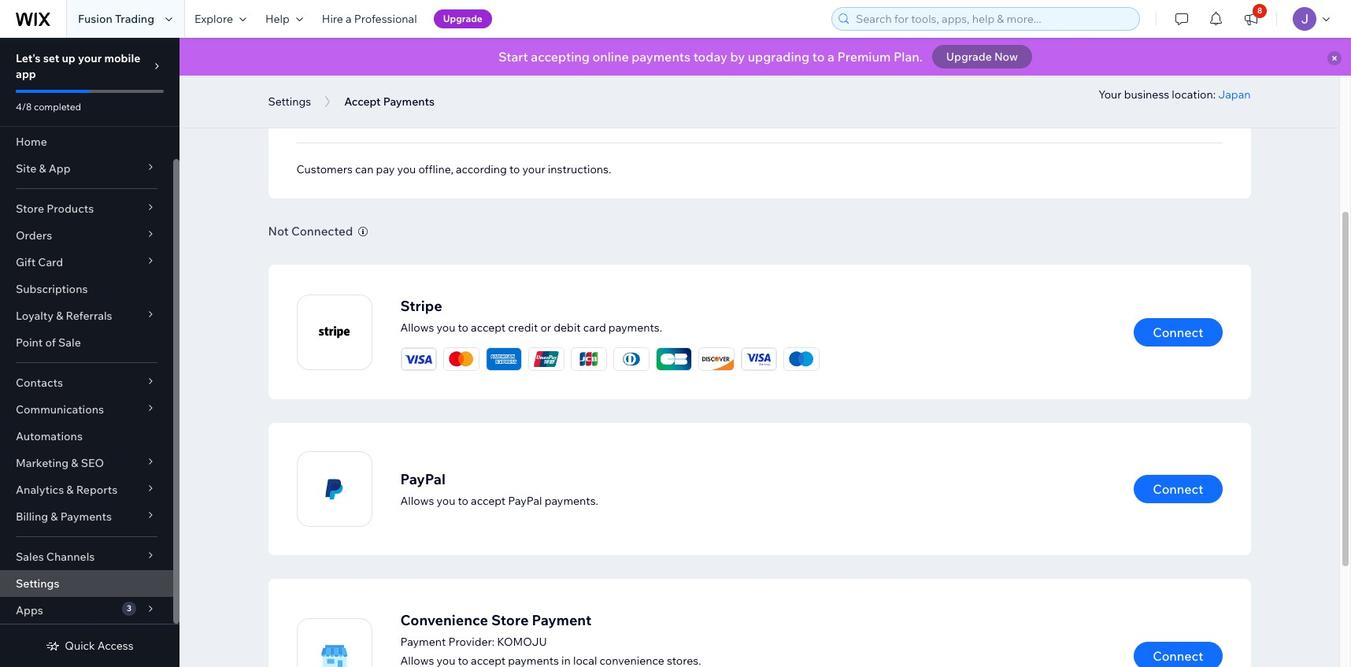 Task type: describe. For each thing, give the bounding box(es) containing it.
card
[[584, 321, 606, 335]]

accept for paypal
[[471, 493, 506, 508]]

let's set up your mobile app
[[16, 51, 141, 81]]

store products
[[16, 202, 94, 216]]

today
[[694, 49, 728, 65]]

according
[[456, 162, 507, 176]]

quick access button
[[46, 639, 134, 653]]

settings for settings link
[[16, 577, 59, 591]]

sale
[[58, 336, 81, 350]]

electron image
[[742, 348, 776, 370]]

apps
[[16, 603, 43, 618]]

connected
[[291, 224, 353, 239]]

sales
[[16, 550, 44, 564]]

billing & payments button
[[0, 503, 173, 530]]

app
[[16, 67, 36, 81]]

to inside paypal allows you to accept paypal payments.
[[458, 493, 469, 508]]

sales channels button
[[0, 544, 173, 570]]

contacts button
[[0, 369, 173, 396]]

your inside the let's set up your mobile app
[[78, 51, 102, 65]]

paypal allows you to accept paypal payments.
[[401, 470, 599, 508]]

up
[[62, 51, 75, 65]]

& for marketing
[[71, 456, 78, 470]]

hire a professional link
[[313, 0, 427, 38]]

site
[[16, 161, 36, 176]]

your business location: japan
[[1099, 87, 1251, 102]]

loyalty & referrals button
[[0, 302, 173, 329]]

not for not accepting payments upgrade
[[1097, 72, 1116, 87]]

gift card
[[16, 255, 63, 269]]

2 vertical spatial payment
[[401, 635, 446, 649]]

a inside hire a professional link
[[346, 12, 352, 26]]

japan
[[1219, 87, 1251, 102]]

online
[[593, 49, 629, 65]]

subscriptions
[[16, 282, 88, 296]]

not accepting payments upgrade
[[1097, 72, 1223, 101]]

plan.
[[894, 49, 923, 65]]

contacts
[[16, 376, 63, 390]]

hire
[[322, 12, 343, 26]]

komoju
[[497, 635, 547, 649]]

connect button for payment
[[1134, 642, 1223, 667]]

trading
[[115, 12, 154, 26]]

& for analytics
[[66, 483, 74, 497]]

let's
[[16, 51, 41, 65]]

home link
[[0, 128, 173, 155]]

payments. inside stripe allows you to accept credit or debit card payments.
[[609, 321, 662, 335]]

start accepting online payments today by upgrading to a premium plan.
[[499, 49, 923, 65]]

marketing & seo
[[16, 456, 104, 470]]

analytics & reports button
[[0, 477, 173, 503]]

point
[[16, 336, 43, 350]]

1 horizontal spatial manual
[[500, 82, 537, 96]]

quick
[[65, 639, 95, 653]]

connect for you
[[1153, 324, 1204, 340]]

gift card button
[[0, 249, 173, 276]]

convenience
[[401, 611, 488, 629]]

& for loyalty
[[56, 309, 63, 323]]

by
[[731, 49, 745, 65]]

analytics & reports
[[16, 483, 118, 497]]

discover image
[[699, 348, 734, 370]]

fusion
[[78, 12, 112, 26]]

8 button
[[1234, 0, 1269, 38]]

subscriptions link
[[0, 276, 173, 302]]

upgrade button
[[434, 9, 492, 28]]

premium
[[838, 49, 891, 65]]

location:
[[1172, 87, 1216, 102]]

maestro image
[[784, 348, 819, 370]]

upgrade link
[[1097, 87, 1223, 101]]

referrals
[[66, 309, 112, 323]]

home
[[16, 135, 47, 149]]

automations link
[[0, 423, 173, 450]]

provider:
[[449, 635, 495, 649]]

upgrade now button
[[933, 45, 1033, 69]]

methods:
[[449, 82, 497, 96]]

1 horizontal spatial payments
[[453, 58, 520, 76]]

convenience store payment payment provider: komoju
[[401, 611, 592, 649]]

instructions.
[[548, 162, 612, 176]]

orders button
[[0, 222, 173, 249]]

8
[[1258, 6, 1263, 16]]

now
[[995, 50, 1018, 64]]

accept for stripe
[[471, 321, 506, 335]]

upgrade now
[[947, 50, 1018, 64]]

communications button
[[0, 396, 173, 423]]

sidebar element
[[0, 38, 180, 667]]



Task type: locate. For each thing, give the bounding box(es) containing it.
loyalty
[[16, 309, 54, 323]]

1 horizontal spatial a
[[828, 49, 835, 65]]

help button
[[256, 0, 313, 38]]

upgrade for upgrade
[[443, 13, 483, 24]]

1 vertical spatial you
[[437, 321, 456, 335]]

0 vertical spatial settings
[[268, 95, 311, 109]]

2 connect button from the top
[[1134, 475, 1223, 503]]

connect button
[[1134, 318, 1223, 346], [1134, 475, 1223, 503], [1134, 642, 1223, 667]]

& inside loyalty & referrals dropdown button
[[56, 309, 63, 323]]

not up your on the top of page
[[1097, 72, 1116, 87]]

chinaunionpay image
[[529, 348, 564, 370]]

0 horizontal spatial your
[[78, 51, 102, 65]]

& for billing
[[51, 510, 58, 524]]

1 vertical spatial connect
[[1153, 481, 1204, 497]]

app
[[49, 161, 71, 176]]

settings
[[268, 95, 311, 109], [16, 577, 59, 591]]

settings inside sidebar element
[[16, 577, 59, 591]]

you inside paypal allows you to accept paypal payments.
[[437, 493, 456, 508]]

point of sale link
[[0, 329, 173, 356]]

1 vertical spatial store
[[492, 611, 529, 629]]

1 horizontal spatial settings
[[268, 95, 311, 109]]

settings link
[[0, 570, 173, 597]]

0 horizontal spatial manual
[[401, 58, 450, 76]]

1 vertical spatial payments.
[[545, 493, 599, 508]]

& left reports
[[66, 483, 74, 497]]

& inside analytics & reports dropdown button
[[66, 483, 74, 497]]

allows for stripe
[[401, 321, 434, 335]]

1 vertical spatial manual
[[500, 82, 537, 96]]

0 vertical spatial payments
[[632, 49, 691, 65]]

accepting up business in the right of the page
[[1119, 72, 1169, 87]]

a right hire
[[346, 12, 352, 26]]

0 horizontal spatial not
[[268, 224, 289, 239]]

settings button
[[260, 90, 319, 113]]

payment left methods:
[[401, 82, 446, 96]]

connect
[[1153, 324, 1204, 340], [1153, 481, 1204, 497], [1153, 648, 1204, 664]]

card
[[38, 255, 63, 269]]

payments
[[632, 49, 691, 65], [1172, 72, 1223, 87]]

1 vertical spatial not
[[268, 224, 289, 239]]

4/8
[[16, 101, 32, 113]]

accepting inside not accepting payments upgrade
[[1119, 72, 1169, 87]]

accept
[[471, 321, 506, 335], [471, 493, 506, 508]]

1 vertical spatial connect button
[[1134, 475, 1223, 503]]

debit
[[554, 321, 581, 335]]

access
[[98, 639, 134, 653]]

1 vertical spatial settings
[[16, 577, 59, 591]]

your
[[78, 51, 102, 65], [523, 162, 546, 176]]

0 vertical spatial a
[[346, 12, 352, 26]]

connect for payment
[[1153, 648, 1204, 664]]

1 horizontal spatial upgrade
[[947, 50, 992, 64]]

&
[[39, 161, 46, 176], [56, 309, 63, 323], [71, 456, 78, 470], [66, 483, 74, 497], [51, 510, 58, 524]]

upgrade inside "start accepting online payments today by upgrading to a premium plan." 'alert'
[[947, 50, 992, 64]]

marketing & seo button
[[0, 450, 173, 477]]

& inside marketing & seo popup button
[[71, 456, 78, 470]]

payment inside the manual payments payment methods: manual payments
[[401, 82, 446, 96]]

0 horizontal spatial payments
[[632, 49, 691, 65]]

0 vertical spatial allows
[[401, 321, 434, 335]]

2 vertical spatial you
[[437, 493, 456, 508]]

manual up methods:
[[401, 58, 450, 76]]

reports
[[76, 483, 118, 497]]

customers can pay you offline, according to your instructions.
[[297, 162, 612, 176]]

loyalty & referrals
[[16, 309, 112, 323]]

0 vertical spatial you
[[397, 162, 416, 176]]

store up orders at the left top of the page
[[16, 202, 44, 216]]

1 vertical spatial upgrade
[[947, 50, 992, 64]]

not connected
[[268, 224, 353, 239]]

a inside "start accepting online payments today by upgrading to a premium plan." 'alert'
[[828, 49, 835, 65]]

1 connect button from the top
[[1134, 318, 1223, 346]]

payment up komoju
[[532, 611, 592, 629]]

help
[[265, 12, 290, 26]]

1 vertical spatial accepting
[[1119, 72, 1169, 87]]

0 vertical spatial manual
[[401, 58, 450, 76]]

2 vertical spatial connect
[[1153, 648, 1204, 664]]

not left connected
[[268, 224, 289, 239]]

store inside convenience store payment payment provider: komoju
[[492, 611, 529, 629]]

credit
[[508, 321, 538, 335]]

allows inside stripe allows you to accept credit or debit card payments.
[[401, 321, 434, 335]]

payments inside dropdown button
[[60, 510, 112, 524]]

settings up customers
[[268, 95, 311, 109]]

2 allows from the top
[[401, 493, 434, 508]]

0 vertical spatial upgrade
[[443, 13, 483, 24]]

professional
[[354, 12, 417, 26]]

0 horizontal spatial a
[[346, 12, 352, 26]]

can
[[355, 162, 374, 176]]

start accepting online payments today by upgrading to a premium plan. alert
[[180, 38, 1352, 76]]

0 horizontal spatial accepting
[[531, 49, 590, 65]]

accepting
[[531, 49, 590, 65], [1119, 72, 1169, 87]]

settings for settings button
[[268, 95, 311, 109]]

1 horizontal spatial your
[[523, 162, 546, 176]]

channels
[[46, 550, 95, 564]]

& inside site & app popup button
[[39, 161, 46, 176]]

payments left 'today'
[[632, 49, 691, 65]]

accepting right start
[[531, 49, 590, 65]]

& right billing
[[51, 510, 58, 524]]

site & app button
[[0, 155, 173, 182]]

quick access
[[65, 639, 134, 653]]

3 connect button from the top
[[1134, 642, 1223, 667]]

store products button
[[0, 195, 173, 222]]

payments inside not accepting payments upgrade
[[1172, 72, 1223, 87]]

payments inside "start accepting online payments today by upgrading to a premium plan." 'alert'
[[632, 49, 691, 65]]

1 horizontal spatial accepting
[[1119, 72, 1169, 87]]

manual
[[401, 58, 450, 76], [500, 82, 537, 96]]

allows inside paypal allows you to accept paypal payments.
[[401, 493, 434, 508]]

0 vertical spatial not
[[1097, 72, 1116, 87]]

or
[[541, 321, 551, 335]]

0 horizontal spatial payments
[[60, 510, 112, 524]]

billing
[[16, 510, 48, 524]]

to inside 'alert'
[[813, 49, 825, 65]]

0 vertical spatial payments.
[[609, 321, 662, 335]]

settings down sales
[[16, 577, 59, 591]]

upgrade
[[443, 13, 483, 24], [947, 50, 992, 64], [1097, 87, 1142, 101]]

to
[[813, 49, 825, 65], [510, 162, 520, 176], [458, 321, 469, 335], [458, 493, 469, 508]]

accept inside stripe allows you to accept credit or debit card payments.
[[471, 321, 506, 335]]

cartesbancaires image
[[657, 348, 691, 370]]

orders
[[16, 228, 52, 243]]

2 connect from the top
[[1153, 481, 1204, 497]]

0 vertical spatial connect
[[1153, 324, 1204, 340]]

automations
[[16, 429, 83, 443]]

0 vertical spatial your
[[78, 51, 102, 65]]

upgrade inside not accepting payments upgrade
[[1097, 87, 1142, 101]]

0 horizontal spatial settings
[[16, 577, 59, 591]]

accepting for not
[[1119, 72, 1169, 87]]

not inside not accepting payments upgrade
[[1097, 72, 1116, 87]]

0 horizontal spatial store
[[16, 202, 44, 216]]

0 vertical spatial payment
[[401, 82, 446, 96]]

2 horizontal spatial payments
[[540, 82, 591, 96]]

1 vertical spatial payments
[[1172, 72, 1223, 87]]

your left instructions. on the left top of the page
[[523, 162, 546, 176]]

allows for paypal
[[401, 493, 434, 508]]

0 vertical spatial payments
[[453, 58, 520, 76]]

manual down start
[[500, 82, 537, 96]]

you
[[397, 162, 416, 176], [437, 321, 456, 335], [437, 493, 456, 508]]

1 vertical spatial your
[[523, 162, 546, 176]]

hire a professional
[[322, 12, 417, 26]]

0 horizontal spatial upgrade
[[443, 13, 483, 24]]

sales channels
[[16, 550, 95, 564]]

allows
[[401, 321, 434, 335], [401, 493, 434, 508]]

3 connect from the top
[[1153, 648, 1204, 664]]

1 vertical spatial allows
[[401, 493, 434, 508]]

2 vertical spatial payments
[[60, 510, 112, 524]]

payments. inside paypal allows you to accept paypal payments.
[[545, 493, 599, 508]]

visa image
[[401, 348, 436, 370]]

paypal
[[401, 470, 446, 488], [508, 493, 542, 508]]

2 vertical spatial connect button
[[1134, 642, 1223, 667]]

gift
[[16, 255, 36, 269]]

amex image
[[486, 348, 521, 370]]

set
[[43, 51, 59, 65]]

Search for tools, apps, help & more... field
[[851, 8, 1135, 30]]

accepting inside 'alert'
[[531, 49, 590, 65]]

payments up location: in the top of the page
[[1172, 72, 1223, 87]]

1 vertical spatial accept
[[471, 493, 506, 508]]

marketing
[[16, 456, 69, 470]]

1 horizontal spatial store
[[492, 611, 529, 629]]

& right loyalty
[[56, 309, 63, 323]]

connect button for you
[[1134, 318, 1223, 346]]

products
[[47, 202, 94, 216]]

point of sale
[[16, 336, 81, 350]]

0 vertical spatial accepting
[[531, 49, 590, 65]]

customers
[[297, 162, 353, 176]]

you for paypal
[[437, 493, 456, 508]]

& left 'seo'
[[71, 456, 78, 470]]

0 vertical spatial paypal
[[401, 470, 446, 488]]

1 accept from the top
[[471, 321, 506, 335]]

0 horizontal spatial paypal
[[401, 470, 446, 488]]

1 horizontal spatial payments.
[[609, 321, 662, 335]]

payment for payments
[[401, 82, 446, 96]]

1 vertical spatial a
[[828, 49, 835, 65]]

you for stripe
[[437, 321, 456, 335]]

4/8 completed
[[16, 101, 81, 113]]

store up komoju
[[492, 611, 529, 629]]

mobile
[[104, 51, 141, 65]]

accepting for start
[[531, 49, 590, 65]]

upgrade for upgrade now
[[947, 50, 992, 64]]

1 vertical spatial payment
[[532, 611, 592, 629]]

to inside stripe allows you to accept credit or debit card payments.
[[458, 321, 469, 335]]

& right site
[[39, 161, 46, 176]]

not for not connected
[[268, 224, 289, 239]]

settings inside button
[[268, 95, 311, 109]]

your
[[1099, 87, 1122, 102]]

3
[[127, 603, 132, 614]]

billing & payments
[[16, 510, 112, 524]]

1 horizontal spatial payments
[[1172, 72, 1223, 87]]

jcb image
[[571, 348, 606, 370]]

start
[[499, 49, 528, 65]]

1 horizontal spatial paypal
[[508, 493, 542, 508]]

0 vertical spatial accept
[[471, 321, 506, 335]]

0 horizontal spatial payments.
[[545, 493, 599, 508]]

store inside dropdown button
[[16, 202, 44, 216]]

1 vertical spatial payments
[[540, 82, 591, 96]]

0 vertical spatial connect button
[[1134, 318, 1223, 346]]

not
[[1097, 72, 1116, 87], [268, 224, 289, 239]]

mastercard image
[[444, 348, 479, 370]]

a left premium
[[828, 49, 835, 65]]

2 vertical spatial upgrade
[[1097, 87, 1142, 101]]

accept inside paypal allows you to accept paypal payments.
[[471, 493, 506, 508]]

2 horizontal spatial upgrade
[[1097, 87, 1142, 101]]

business
[[1125, 87, 1170, 102]]

2 accept from the top
[[471, 493, 506, 508]]

of
[[45, 336, 56, 350]]

& for site
[[39, 161, 46, 176]]

store
[[16, 202, 44, 216], [492, 611, 529, 629]]

diners image
[[614, 348, 649, 370]]

your right up
[[78, 51, 102, 65]]

site & app
[[16, 161, 71, 176]]

& inside billing & payments dropdown button
[[51, 510, 58, 524]]

explore
[[195, 12, 233, 26]]

you inside stripe allows you to accept credit or debit card payments.
[[437, 321, 456, 335]]

seo
[[81, 456, 104, 470]]

communications
[[16, 403, 104, 417]]

payment down convenience
[[401, 635, 446, 649]]

1 vertical spatial paypal
[[508, 493, 542, 508]]

1 connect from the top
[[1153, 324, 1204, 340]]

payment for store
[[532, 611, 592, 629]]

stripe allows you to accept credit or debit card payments.
[[401, 297, 662, 335]]

1 allows from the top
[[401, 321, 434, 335]]

payments.
[[609, 321, 662, 335], [545, 493, 599, 508]]

analytics
[[16, 483, 64, 497]]

pay
[[376, 162, 395, 176]]

fusion trading
[[78, 12, 154, 26]]

1 horizontal spatial not
[[1097, 72, 1116, 87]]

manual payments payment methods: manual payments
[[401, 58, 591, 96]]

offline,
[[419, 162, 454, 176]]

upgrading
[[748, 49, 810, 65]]

0 vertical spatial store
[[16, 202, 44, 216]]



Task type: vqa. For each thing, say whether or not it's contained in the screenshot.
the payments in the "Not accepting payments Upgrade"
yes



